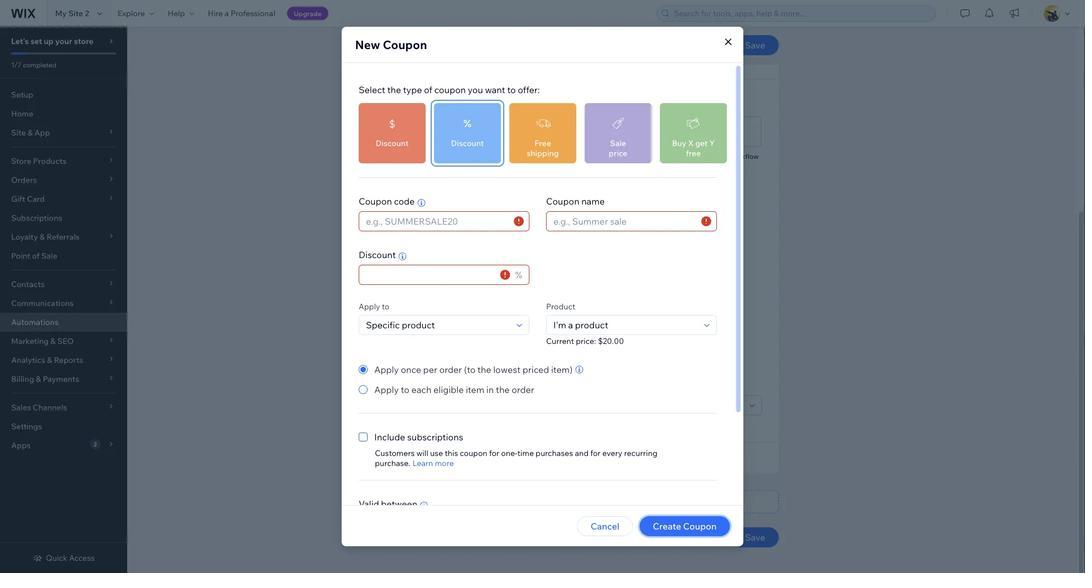 Task type: vqa. For each thing, say whether or not it's contained in the screenshot.
Pay Links link in the bottom of the page
no



Task type: locate. For each thing, give the bounding box(es) containing it.
1 vertical spatial add
[[583, 497, 600, 508]]

0 vertical spatial unique
[[469, 325, 494, 335]]

free
[[534, 138, 551, 148]]

this:
[[452, 57, 470, 68]]

free shipping
[[527, 138, 559, 158]]

0 vertical spatial add
[[519, 222, 532, 230]]

a right hire on the top
[[225, 8, 229, 18]]

a left badge
[[470, 222, 474, 230]]

discount up send an email
[[451, 138, 484, 148]]

use down time?
[[557, 340, 572, 351]]

coupon down coupons
[[566, 360, 597, 371]]

workflow
[[730, 152, 759, 161]]

1 horizontal spatial unique
[[498, 340, 527, 351]]

0 horizontal spatial add
[[519, 222, 532, 230]]

move
[[706, 152, 723, 161]]

e.g., Summer sale field
[[550, 212, 698, 231]]

how
[[496, 94, 513, 105]]

0 horizontal spatial of
[[32, 251, 40, 261]]

single-
[[529, 340, 557, 351]]

automations
[[11, 317, 59, 327]]

order left (to
[[439, 364, 462, 376]]

1 for from the left
[[489, 449, 499, 458]]

google
[[603, 222, 626, 230]]

time
[[517, 449, 534, 458]]

1 vertical spatial use
[[430, 449, 443, 458]]

icon image
[[463, 123, 480, 140], [659, 123, 675, 140], [724, 123, 741, 140], [463, 192, 480, 209], [528, 192, 545, 209]]

0 horizontal spatial send
[[476, 340, 496, 351]]

1 horizontal spatial and
[[575, 449, 588, 458]]

close button
[[732, 52, 766, 62]]

1 horizontal spatial of
[[424, 84, 432, 95]]

0 horizontal spatial %
[[463, 117, 471, 130]]

apply for apply once per order (to the lowest priced item)
[[374, 364, 399, 376]]

coupon down free
[[536, 152, 560, 161]]

get an email
[[582, 152, 621, 161]]

settings
[[11, 422, 42, 432]]

coupon for create coupon
[[683, 521, 717, 532]]

coupon right this
[[460, 449, 487, 458]]

set the coupon and customize the email that will be sent to contacts.
[[442, 273, 726, 284]]

icon image right y at the top right of the page
[[724, 123, 741, 140]]

home
[[11, 109, 33, 119]]

1 vertical spatial set
[[442, 303, 456, 314]]

of inside sidebar element
[[32, 251, 40, 261]]

or
[[467, 382, 475, 392]]

add inside button
[[583, 497, 600, 508]]

1 vertical spatial category image
[[593, 192, 610, 209]]

icon image for label
[[528, 192, 545, 209]]

0 horizontal spatial will
[[416, 449, 428, 458]]

will up learn
[[416, 449, 428, 458]]

the
[[387, 84, 401, 95], [613, 94, 626, 105], [458, 273, 472, 284], [570, 273, 583, 284], [526, 360, 539, 371], [477, 364, 491, 376], [496, 384, 509, 396]]

do this: send a coupon
[[439, 57, 534, 68]]

category image up shipping at top
[[528, 123, 545, 140]]

category image up the "send via webhook"
[[659, 192, 675, 209]]

sale inside sale price
[[610, 138, 626, 148]]

send up always
[[476, 340, 496, 351]]

1 horizontal spatial will
[[629, 273, 642, 284]]

icon image for task
[[659, 123, 675, 140]]

0 horizontal spatial use
[[430, 449, 443, 458]]

1 horizontal spatial for
[[590, 449, 600, 458]]

quick access button
[[33, 554, 95, 564]]

my
[[55, 8, 67, 18]]

1 horizontal spatial you
[[516, 94, 531, 105]]

2 up type
[[405, 50, 409, 59]]

0 vertical spatial select
[[358, 84, 385, 95]]

email right get
[[604, 152, 621, 161]]

1 horizontal spatial send
[[503, 360, 524, 371]]

0 vertical spatial create
[[646, 152, 668, 161]]

the right customize at the top of page
[[570, 273, 583, 284]]

2 horizontal spatial action
[[614, 497, 641, 508]]

add for add an action
[[583, 497, 600, 508]]

to
[[507, 84, 516, 95], [555, 94, 564, 105], [602, 94, 611, 105], [677, 273, 686, 284], [382, 302, 389, 312], [401, 384, 409, 396]]

icon image up create a task
[[659, 123, 675, 140]]

for left one-
[[489, 449, 499, 458]]

and left customize at the top of page
[[507, 273, 523, 284]]

0 horizontal spatial action
[[492, 454, 516, 463]]

set up set coupon at the left
[[442, 273, 456, 284]]

icon image up send an email
[[463, 123, 480, 140]]

0 vertical spatial save
[[745, 40, 766, 51]]

0 horizontal spatial for
[[489, 449, 499, 458]]

0 vertical spatial order
[[439, 364, 462, 376]]

action right delete
[[566, 454, 590, 463]]

category image up update
[[593, 192, 610, 209]]

0 vertical spatial sale
[[610, 138, 626, 148]]

an for add
[[602, 497, 612, 508]]

more
[[435, 459, 454, 468]]

send via webhook
[[638, 222, 696, 230]]

for left every
[[590, 449, 600, 458]]

1 save from the top
[[745, 40, 766, 51]]

0 horizontal spatial and
[[507, 273, 523, 284]]

each down the per at the left bottom of page
[[411, 384, 431, 396]]

0 vertical spatial set
[[442, 273, 456, 284]]

want
[[485, 84, 505, 95], [533, 94, 553, 105]]

discount for %
[[451, 138, 484, 148]]

0 vertical spatial use
[[557, 340, 572, 351]]

1 vertical spatial %
[[515, 269, 522, 281]]

icon image up add a label
[[528, 192, 545, 209]]

1 horizontal spatial category image
[[659, 192, 675, 209]]

1 horizontal spatial add
[[583, 497, 600, 508]]

each up yes, send unique single-use coupons at the bottom of the page
[[525, 325, 542, 335]]

2 save button from the top
[[732, 528, 779, 548]]

a up yes, in the left bottom of the page
[[463, 325, 467, 335]]

1 horizontal spatial use
[[557, 340, 572, 351]]

upgrade button
[[287, 7, 328, 20]]

cancel
[[591, 521, 620, 532]]

1 set from the top
[[442, 273, 456, 284]]

code
[[394, 196, 414, 207]]

of right point
[[32, 251, 40, 261]]

will
[[629, 273, 642, 284], [416, 449, 428, 458]]

0 vertical spatial each
[[525, 325, 542, 335]]

1 horizontal spatial select
[[442, 382, 465, 392]]

you right how
[[516, 94, 531, 105]]

set coupon
[[442, 303, 492, 314]]

you right "next,"
[[468, 84, 483, 95]]

create inside button
[[653, 521, 681, 532]]

action left 'time'
[[492, 454, 516, 463]]

1 vertical spatial create
[[653, 521, 681, 532]]

yes, send unique single-use coupons
[[458, 340, 609, 351]]

create coupon button
[[640, 517, 730, 537]]

% down 'decide'
[[463, 117, 471, 130]]

duplicate action button
[[442, 454, 516, 464]]

1 vertical spatial order
[[511, 384, 534, 396]]

purchases
[[535, 449, 573, 458]]

a left task
[[669, 152, 673, 161]]

learn more link
[[412, 459, 454, 468]]

and right the purchases
[[575, 449, 588, 458]]

icon image up assign a badge
[[463, 192, 480, 209]]

want down "do this: send a coupon"
[[485, 84, 505, 95]]

1 vertical spatial save button
[[732, 528, 779, 548]]

e.g., SUMMERSALE20 field
[[362, 212, 510, 231]]

0 vertical spatial apply
[[358, 302, 380, 312]]

point of sale
[[11, 251, 57, 261]]

1 vertical spatial save
[[745, 532, 766, 543]]

option group
[[442, 339, 762, 372], [358, 363, 584, 397]]

apply
[[358, 302, 380, 312], [374, 364, 399, 376], [374, 384, 399, 396]]

0 horizontal spatial unique
[[469, 325, 494, 335]]

2 for from the left
[[590, 449, 600, 458]]

apply to each eligible item in the order
[[374, 384, 534, 396]]

select
[[358, 84, 385, 95], [442, 382, 465, 392]]

1 horizontal spatial sale
[[610, 138, 626, 148]]

0 horizontal spatial sale
[[41, 251, 57, 261]]

set
[[31, 36, 42, 46]]

coupon inside button
[[683, 521, 717, 532]]

setup
[[11, 90, 33, 100]]

1 vertical spatial select
[[442, 382, 465, 392]]

send for send an email
[[449, 152, 466, 161]]

send up select or create a coupon template at bottom
[[503, 360, 524, 371]]

% left customize at the top of page
[[515, 269, 522, 281]]

select left type
[[358, 84, 385, 95]]

sale up price
[[610, 138, 626, 148]]

category image up get an email
[[593, 123, 610, 140]]

1 horizontal spatial action
[[566, 454, 590, 463]]

1 category image from the top
[[593, 123, 610, 140]]

1 vertical spatial each
[[411, 384, 431, 396]]

your
[[55, 36, 72, 46]]

set up choose one field
[[442, 303, 456, 314]]

send a unique coupon each time?
[[442, 325, 565, 335]]

to left 'respond'
[[555, 94, 564, 105]]

0 vertical spatial category image
[[593, 123, 610, 140]]

want right how
[[533, 94, 553, 105]]

valid
[[358, 499, 379, 510]]

an
[[467, 152, 475, 161], [595, 152, 603, 161], [602, 497, 612, 508]]

duplicate
[[455, 454, 490, 463]]

0 vertical spatial save button
[[732, 35, 779, 55]]

respond
[[566, 94, 600, 105]]

of right type
[[424, 84, 432, 95]]

add left 'label' at the top of page
[[519, 222, 532, 230]]

to right 'respond'
[[602, 94, 611, 105]]

get
[[582, 152, 594, 161]]

create
[[476, 382, 499, 392]]

the left trigger. on the top of the page
[[613, 94, 626, 105]]

a right "move"
[[725, 152, 728, 161]]

0 vertical spatial will
[[629, 273, 642, 284]]

1 vertical spatial will
[[416, 449, 428, 458]]

each
[[525, 325, 542, 335], [411, 384, 431, 396]]

1 horizontal spatial want
[[533, 94, 553, 105]]

offer:
[[518, 84, 540, 95]]

discount down $
[[376, 138, 408, 148]]

None field
[[362, 266, 497, 285]]

buy
[[672, 138, 686, 148]]

use up "learn more"
[[430, 449, 443, 458]]

1 horizontal spatial 2
[[405, 50, 409, 59]]

assign
[[447, 222, 468, 230]]

a inside move a workflow card
[[725, 152, 728, 161]]

use inside option group
[[557, 340, 572, 351]]

subscriptions
[[11, 213, 62, 223]]

always
[[474, 360, 501, 371]]

0 vertical spatial and
[[507, 273, 523, 284]]

a for send a coupon
[[531, 152, 535, 161]]

category image for an
[[593, 123, 610, 140]]

per
[[423, 364, 437, 376]]

select left or
[[442, 382, 465, 392]]

0 vertical spatial of
[[424, 84, 432, 95]]

2 category image from the top
[[593, 192, 610, 209]]

1 vertical spatial category image
[[659, 192, 675, 209]]

create
[[646, 152, 668, 161], [653, 521, 681, 532]]

1 vertical spatial of
[[32, 251, 40, 261]]

1 vertical spatial and
[[575, 449, 588, 458]]

a for create a task
[[669, 152, 673, 161]]

use
[[557, 340, 572, 351], [430, 449, 443, 458]]

store
[[74, 36, 93, 46]]

2 right "site"
[[85, 8, 89, 18]]

action up cancel button
[[614, 497, 641, 508]]

yes,
[[458, 340, 474, 351]]

0 vertical spatial category image
[[528, 123, 545, 140]]

set for set coupon
[[442, 303, 456, 314]]

coupon
[[383, 37, 427, 52], [358, 196, 392, 207], [546, 196, 579, 207], [458, 303, 492, 314], [683, 521, 717, 532]]

price:
[[576, 336, 596, 346]]

0 horizontal spatial 2
[[85, 8, 89, 18]]

a left 'label' at the top of page
[[534, 222, 537, 230]]

apply once per order (to the lowest priced item)
[[374, 364, 572, 376]]

1 horizontal spatial order
[[511, 384, 534, 396]]

0 horizontal spatial select
[[358, 84, 385, 95]]

%
[[463, 117, 471, 130], [515, 269, 522, 281]]

1 vertical spatial sale
[[41, 251, 57, 261]]

will left be
[[629, 273, 642, 284]]

coupon name
[[546, 196, 605, 207]]

category image
[[528, 123, 545, 140], [659, 192, 675, 209]]

email left send a coupon
[[476, 152, 493, 161]]

unique up yes, in the left bottom of the page
[[469, 325, 494, 335]]

Choose one field
[[362, 316, 513, 335]]

unique down send a unique coupon each time?
[[498, 340, 527, 351]]

to down once
[[401, 384, 409, 396]]

an inside button
[[602, 497, 612, 508]]

1/7
[[11, 61, 21, 69]]

help button
[[161, 0, 201, 27]]

1 vertical spatial apply
[[374, 364, 399, 376]]

2 vertical spatial apply
[[374, 384, 399, 396]]

lowest
[[493, 364, 520, 376]]

label
[[539, 222, 554, 230]]

subscriptions
[[407, 432, 463, 443]]

sent
[[657, 273, 675, 284]]

order down priced
[[511, 384, 534, 396]]

sale right point
[[41, 251, 57, 261]]

1 horizontal spatial %
[[515, 269, 522, 281]]

0 vertical spatial %
[[463, 117, 471, 130]]

add up "cancel"
[[583, 497, 600, 508]]

sale inside sidebar element
[[41, 251, 57, 261]]

0 vertical spatial send
[[476, 340, 496, 351]]

item)
[[551, 364, 572, 376]]

0 horizontal spatial each
[[411, 384, 431, 396]]

a down free
[[531, 152, 535, 161]]

option group containing apply once per order (to the lowest priced item)
[[358, 363, 584, 397]]

unique
[[469, 325, 494, 335], [498, 340, 527, 351]]

category image
[[593, 123, 610, 140], [593, 192, 610, 209]]

an for get
[[595, 152, 603, 161]]

customers
[[375, 449, 415, 458]]

2 set from the top
[[442, 303, 456, 314]]

create coupon
[[653, 521, 717, 532]]

create for create coupon
[[653, 521, 681, 532]]

email left that
[[585, 273, 608, 284]]

x
[[688, 138, 693, 148]]

1 vertical spatial unique
[[498, 340, 527, 351]]

coupon for set coupon
[[458, 303, 492, 314]]



Task type: describe. For each thing, give the bounding box(es) containing it.
coupon down the do
[[434, 84, 466, 95]]

be
[[644, 273, 655, 284]]

get
[[695, 138, 708, 148]]

unique for coupon
[[469, 325, 494, 335]]

template
[[536, 382, 569, 392]]

the down yes, send unique single-use coupons at the bottom of the page
[[526, 360, 539, 371]]

unique for single-
[[498, 340, 527, 351]]

discount for $
[[376, 138, 408, 148]]

will inside customers will use this coupon for one-time purchases and for every recurring purchase.
[[416, 449, 428, 458]]

learn more
[[412, 459, 454, 468]]

1/7 completed
[[11, 61, 56, 69]]

0 vertical spatial 2
[[85, 8, 89, 18]]

to right sent
[[677, 273, 686, 284]]

Search for tools, apps, help & more... field
[[671, 6, 932, 21]]

coupon up set coupon at the left
[[474, 273, 505, 284]]

via
[[656, 222, 665, 230]]

task
[[674, 152, 688, 161]]

let's
[[11, 36, 29, 46]]

$
[[389, 117, 395, 130]]

webhook
[[667, 222, 696, 230]]

add for add a label
[[519, 222, 532, 230]]

coupon inside customers will use this coupon for one-time purchases and for every recurring purchase.
[[460, 449, 487, 458]]

trigger.
[[628, 94, 659, 105]]

duplicate action
[[455, 454, 516, 463]]

point
[[11, 251, 30, 261]]

automations link
[[0, 313, 127, 332]]

1 vertical spatial send
[[503, 360, 524, 371]]

to left 'offer:'
[[507, 84, 516, 95]]

coupon down 'lowest'
[[507, 382, 535, 392]]

select or create a coupon template
[[442, 382, 569, 392]]

settings link
[[0, 417, 127, 436]]

Select... field
[[446, 396, 746, 415]]

type
[[403, 84, 422, 95]]

current
[[546, 336, 574, 346]]

email for send an email
[[476, 152, 493, 161]]

item
[[466, 384, 484, 396]]

each inside option group
[[411, 384, 431, 396]]

up
[[44, 36, 53, 46]]

eligible
[[433, 384, 464, 396]]

a for assign a badge
[[470, 222, 474, 230]]

the right (to
[[477, 364, 491, 376]]

create for create a task
[[646, 152, 668, 161]]

the right in
[[496, 384, 509, 396]]

coupon code
[[358, 196, 414, 207]]

0 horizontal spatial want
[[485, 84, 505, 95]]

Include subscriptions checkbox
[[358, 431, 463, 444]]

to inside option group
[[401, 384, 409, 396]]

new coupon
[[355, 37, 427, 52]]

apply for apply to each eligible item in the order
[[374, 384, 399, 396]]

create a task
[[646, 152, 688, 161]]

cancel button
[[577, 517, 633, 537]]

select for select the type of coupon you want to offer:
[[358, 84, 385, 95]]

action for delete action
[[566, 454, 590, 463]]

an for send
[[467, 152, 475, 161]]

icon image for badge
[[463, 192, 480, 209]]

card
[[725, 163, 739, 172]]

quick access
[[46, 554, 95, 563]]

access
[[69, 554, 95, 563]]

delete
[[540, 454, 564, 463]]

a for move a workflow card
[[725, 152, 728, 161]]

send a coupon
[[513, 152, 560, 161]]

recurring
[[624, 449, 657, 458]]

same
[[541, 360, 564, 371]]

action for duplicate action
[[492, 454, 516, 463]]

discount up apply to
[[358, 249, 396, 261]]

send for send via webhook
[[638, 222, 655, 230]]

customize
[[525, 273, 568, 284]]

shipping
[[527, 148, 559, 158]]

help
[[168, 8, 185, 18]]

add a label
[[519, 222, 554, 230]]

coupon up 'offer:'
[[503, 57, 534, 68]]

point of sale link
[[0, 247, 127, 266]]

home link
[[0, 104, 127, 123]]

quick
[[46, 554, 67, 563]]

my site 2
[[55, 8, 89, 18]]

current price: $20.00
[[546, 336, 624, 346]]

send an email
[[449, 152, 493, 161]]

select for select or create a coupon template
[[442, 382, 465, 392]]

0 horizontal spatial category image
[[528, 123, 545, 140]]

and inside customers will use this coupon for one-time purchases and for every recurring purchase.
[[575, 449, 588, 458]]

Search products by name field
[[550, 316, 701, 335]]

$20.00
[[598, 336, 624, 346]]

sale price
[[609, 138, 627, 158]]

set for set the coupon and customize the email that will be sent to contacts.
[[442, 273, 456, 284]]

to up choose one field
[[382, 302, 389, 312]]

a for hire a professional
[[225, 8, 229, 18]]

close
[[732, 52, 752, 62]]

a for send a unique coupon each time?
[[463, 325, 467, 335]]

category image for google
[[593, 192, 610, 209]]

a right this:
[[496, 57, 501, 68]]

move a workflow card
[[706, 152, 759, 172]]

update
[[578, 222, 601, 230]]

setup link
[[0, 85, 127, 104]]

completed
[[23, 61, 56, 69]]

send for send a coupon
[[513, 152, 530, 161]]

apply to
[[358, 302, 389, 312]]

next,
[[442, 94, 464, 105]]

explore
[[118, 8, 145, 18]]

this
[[445, 449, 458, 458]]

badge
[[475, 222, 495, 230]]

subscriptions link
[[0, 209, 127, 228]]

that
[[610, 273, 627, 284]]

hire a professional link
[[201, 0, 282, 27]]

icon image for workflow
[[724, 123, 741, 140]]

between
[[381, 499, 417, 510]]

valid between
[[358, 499, 417, 510]]

add an action
[[583, 497, 641, 508]]

purchase.
[[375, 459, 410, 468]]

1 horizontal spatial each
[[525, 325, 542, 335]]

let's set up your store
[[11, 36, 93, 46]]

1 vertical spatial 2
[[405, 50, 409, 59]]

apply for apply to
[[358, 302, 380, 312]]

hire
[[208, 8, 223, 18]]

sidebar element
[[0, 27, 127, 574]]

2 save from the top
[[745, 532, 766, 543]]

every
[[602, 449, 622, 458]]

include subscriptions
[[374, 432, 463, 443]]

update google sheets
[[578, 222, 626, 241]]

send for send a unique coupon each time?
[[442, 325, 461, 335]]

email for get an email
[[604, 152, 621, 161]]

0 horizontal spatial order
[[439, 364, 462, 376]]

contacts.
[[688, 273, 726, 284]]

once
[[401, 364, 421, 376]]

the up set coupon at the left
[[458, 273, 472, 284]]

select the type of coupon you want to offer:
[[358, 84, 540, 95]]

a for add a label
[[534, 222, 537, 230]]

priced
[[522, 364, 549, 376]]

customers will use this coupon for one-time purchases and for every recurring purchase.
[[375, 449, 657, 468]]

a right in
[[501, 382, 505, 392]]

icon image for email
[[463, 123, 480, 140]]

coupon up yes, send unique single-use coupons at the bottom of the page
[[496, 325, 523, 335]]

coupon for new coupon
[[383, 37, 427, 52]]

y
[[709, 138, 715, 148]]

assign a badge
[[447, 222, 495, 230]]

option group containing yes, send unique single-use coupons
[[442, 339, 762, 372]]

0 horizontal spatial you
[[468, 84, 483, 95]]

the left type
[[387, 84, 401, 95]]

new
[[355, 37, 380, 52]]

1 save button from the top
[[732, 35, 779, 55]]

coupon inside option group
[[566, 360, 597, 371]]

use inside customers will use this coupon for one-time purchases and for every recurring purchase.
[[430, 449, 443, 458]]



